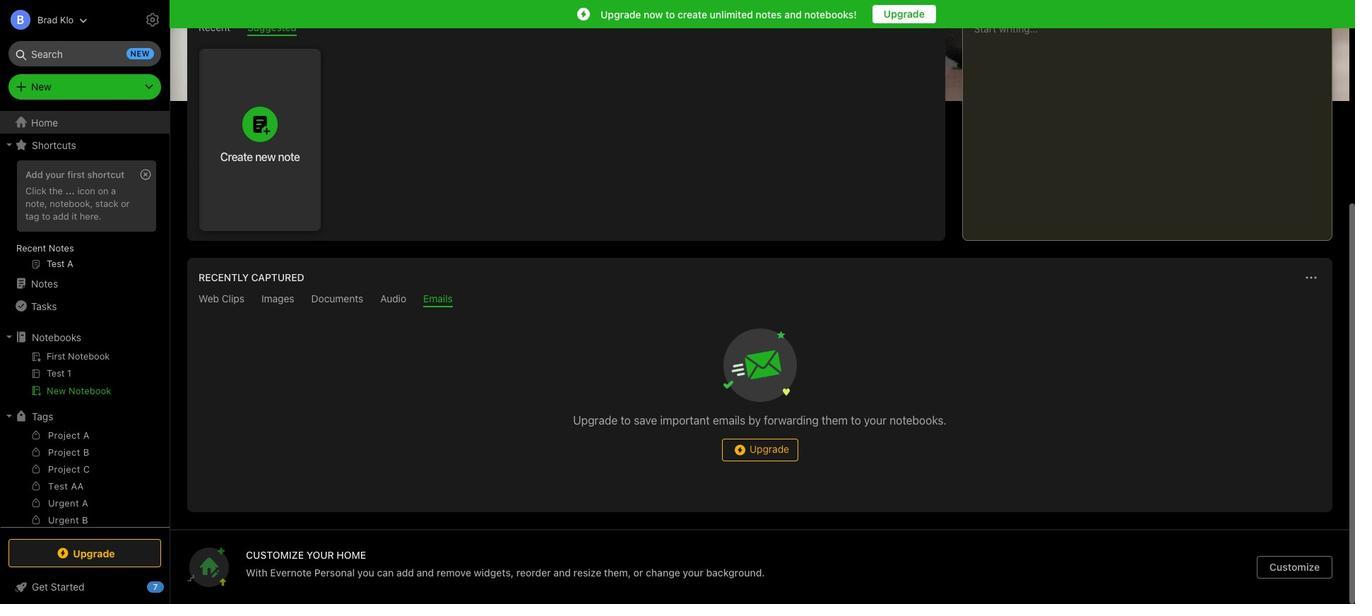 Task type: describe. For each thing, give the bounding box(es) containing it.
test aa link
[[0, 478, 163, 495]]

create
[[678, 8, 707, 20]]

remove
[[437, 567, 471, 579]]

new notebook button
[[0, 382, 163, 399]]

on
[[98, 185, 108, 196]]

to right now
[[666, 8, 675, 20]]

customize for customize button to the bottom
[[1269, 561, 1320, 573]]

0 vertical spatial customize button
[[1256, 40, 1332, 62]]

aa
[[71, 480, 84, 492]]

notebooks
[[32, 331, 81, 343]]

important
[[660, 414, 710, 427]]

emails tab panel
[[187, 307, 1332, 512]]

project for project a
[[48, 429, 80, 441]]

a
[[111, 185, 116, 196]]

upgrade now to create unlimited notes and notebooks!
[[601, 8, 857, 20]]

with
[[246, 567, 267, 579]]

suggested
[[247, 21, 297, 33]]

them,
[[604, 567, 631, 579]]

your inside "emails" tab panel
[[864, 414, 887, 427]]

resize
[[573, 567, 601, 579]]

now
[[644, 8, 663, 20]]

widgets,
[[474, 567, 514, 579]]

recently
[[199, 271, 249, 283]]

documents
[[311, 292, 363, 304]]

tags
[[32, 410, 53, 422]]

group for tags
[[0, 427, 163, 569]]

the
[[49, 185, 63, 196]]

brad!
[[291, 42, 324, 59]]

suggested tab
[[247, 21, 297, 36]]

web
[[199, 292, 219, 304]]

more actions image
[[1303, 269, 1320, 286]]

notebooks!
[[804, 8, 857, 20]]

can
[[377, 567, 394, 579]]

it
[[72, 210, 77, 222]]

b for project b
[[83, 446, 89, 458]]

project b
[[48, 446, 89, 458]]

them
[[822, 414, 848, 427]]

afternoon,
[[225, 42, 288, 59]]

reorder
[[516, 567, 551, 579]]

recent for recent
[[199, 21, 230, 33]]

new for new
[[31, 81, 51, 93]]

captured
[[251, 271, 304, 283]]

good
[[187, 42, 221, 59]]

notebook,
[[50, 198, 93, 209]]

notebooks link
[[0, 326, 163, 348]]

upgrade button
[[8, 539, 161, 567]]

tags button
[[0, 405, 163, 427]]

shortcut
[[87, 169, 124, 180]]

add
[[25, 169, 43, 180]]

to right them
[[851, 414, 861, 427]]

7
[[153, 582, 158, 591]]

notes
[[756, 8, 782, 20]]

Search text field
[[18, 41, 151, 66]]

urgent a link
[[0, 495, 163, 512]]

background.
[[706, 567, 765, 579]]

images
[[261, 292, 294, 304]]

get started
[[32, 581, 85, 593]]

customize for topmost customize button
[[1280, 44, 1327, 56]]

tasks button
[[0, 295, 163, 317]]

get
[[32, 581, 48, 593]]

shortcuts button
[[0, 134, 163, 156]]

Help and Learning task checklist field
[[0, 576, 170, 598]]

settings image
[[144, 11, 161, 28]]

images tab
[[261, 292, 294, 307]]

expand tags image
[[4, 410, 15, 422]]

new search field
[[18, 41, 154, 66]]

0 vertical spatial notes
[[49, 242, 74, 254]]

urgent a
[[48, 497, 88, 508]]

Start writing… text field
[[974, 23, 1331, 229]]

your
[[306, 549, 334, 561]]

recently captured
[[199, 271, 304, 283]]

1 horizontal spatial and
[[553, 567, 571, 579]]

notebooks.
[[890, 414, 947, 427]]

new inside search field
[[130, 49, 150, 58]]

recently captured button
[[196, 269, 304, 286]]

your inside customize your home with evernote personal you can add and remove widgets, reorder and resize them, or change your background.
[[683, 567, 704, 579]]

new notebook group
[[0, 348, 163, 405]]

by
[[748, 414, 761, 427]]

audio tab
[[380, 292, 406, 307]]

add inside "icon on a note, notebook, stack or tag to add it here."
[[53, 210, 69, 222]]

click the ...
[[25, 185, 75, 196]]

a for urgent a
[[82, 497, 88, 508]]

icon
[[77, 185, 95, 196]]

web clips tab
[[199, 292, 244, 307]]

tab list for suggested tab panel
[[190, 21, 942, 36]]

home link
[[0, 111, 170, 134]]

shortcuts
[[32, 139, 76, 151]]

brad
[[37, 14, 57, 25]]



Task type: vqa. For each thing, say whether or not it's contained in the screenshot.
your inside Emails tab panel
yes



Task type: locate. For each thing, give the bounding box(es) containing it.
icon on a note, notebook, stack or tag to add it here.
[[25, 185, 130, 222]]

2 horizontal spatial and
[[784, 8, 802, 20]]

customize button
[[1256, 40, 1332, 62], [1257, 556, 1332, 579]]

0 vertical spatial customize
[[1280, 44, 1327, 56]]

tree
[[0, 111, 170, 604]]

upgrade inside popup button
[[73, 547, 115, 559]]

and right notes at the right top of the page
[[784, 8, 802, 20]]

b down project a link
[[83, 446, 89, 458]]

to right tag
[[42, 210, 50, 222]]

0 horizontal spatial add
[[53, 210, 69, 222]]

1 vertical spatial add
[[396, 567, 414, 579]]

new inside new notebook button
[[47, 385, 66, 396]]

urgent b
[[48, 514, 88, 525]]

0 vertical spatial project
[[48, 429, 80, 441]]

your up the
[[45, 169, 65, 180]]

0 horizontal spatial recent
[[16, 242, 46, 254]]

0 vertical spatial tab list
[[190, 21, 942, 36]]

stack
[[95, 198, 118, 209]]

0 vertical spatial a
[[83, 429, 90, 441]]

1 project from the top
[[48, 429, 80, 441]]

click to collapse image
[[164, 578, 175, 595]]

here.
[[80, 210, 101, 222]]

change
[[646, 567, 680, 579]]

suggested tab panel
[[187, 36, 945, 241]]

upgrade button inside "emails" tab panel
[[722, 439, 798, 461]]

project a
[[48, 429, 90, 441]]

customize
[[246, 549, 304, 561]]

audio
[[380, 292, 406, 304]]

or inside "icon on a note, notebook, stack or tag to add it here."
[[121, 198, 130, 209]]

forwarding
[[764, 414, 819, 427]]

emails tab
[[423, 292, 453, 307]]

urgent
[[48, 497, 79, 508], [48, 514, 79, 525]]

new notebook
[[47, 385, 111, 396]]

notes down the it
[[49, 242, 74, 254]]

create new note
[[220, 150, 300, 163]]

project up test aa
[[48, 463, 80, 475]]

group for shortcuts
[[0, 156, 163, 278]]

or inside customize your home with evernote personal you can add and remove widgets, reorder and resize them, or change your background.
[[633, 567, 643, 579]]

and left remove
[[417, 567, 434, 579]]

note
[[278, 150, 300, 163]]

recent up good
[[199, 21, 230, 33]]

0 vertical spatial new
[[31, 81, 51, 93]]

to
[[666, 8, 675, 20], [42, 210, 50, 222], [621, 414, 631, 427], [851, 414, 861, 427]]

project down project a
[[48, 446, 80, 458]]

new inside create new note button
[[255, 150, 276, 163]]

1 horizontal spatial new
[[255, 150, 276, 163]]

emails
[[713, 414, 746, 427]]

0 horizontal spatial upgrade button
[[722, 439, 798, 461]]

1 vertical spatial your
[[864, 414, 887, 427]]

1 vertical spatial group
[[0, 427, 163, 569]]

new up tags
[[47, 385, 66, 396]]

recent inside group
[[16, 242, 46, 254]]

1 vertical spatial project
[[48, 446, 80, 458]]

documents tab
[[311, 292, 363, 307]]

More actions field
[[1301, 268, 1321, 288]]

klo
[[60, 14, 74, 25]]

1 vertical spatial b
[[82, 514, 88, 525]]

Account field
[[0, 6, 88, 34]]

add
[[53, 210, 69, 222], [396, 567, 414, 579]]

new for new notebook
[[47, 385, 66, 396]]

1 vertical spatial urgent
[[48, 514, 79, 525]]

or right stack
[[121, 198, 130, 209]]

upgrade to save important emails by forwarding them to your notebooks.
[[573, 414, 947, 427]]

personal
[[314, 567, 355, 579]]

upgrade button
[[872, 5, 936, 23], [722, 439, 798, 461]]

tasks
[[31, 300, 57, 312]]

add right can
[[396, 567, 414, 579]]

new
[[130, 49, 150, 58], [255, 150, 276, 163]]

1 group from the top
[[0, 156, 163, 278]]

project for project c
[[48, 463, 80, 475]]

1 urgent from the top
[[48, 497, 79, 508]]

add your first shortcut
[[25, 169, 124, 180]]

0 vertical spatial new
[[130, 49, 150, 58]]

urgent for urgent a
[[48, 497, 79, 508]]

0 vertical spatial your
[[45, 169, 65, 180]]

0 horizontal spatial new
[[130, 49, 150, 58]]

new up home on the top of page
[[31, 81, 51, 93]]

1 vertical spatial upgrade button
[[722, 439, 798, 461]]

urgent for urgent b
[[48, 514, 79, 525]]

0 horizontal spatial your
[[45, 169, 65, 180]]

recent inside tab list
[[199, 21, 230, 33]]

recent down tag
[[16, 242, 46, 254]]

notebook
[[69, 385, 111, 396]]

notes inside "link"
[[31, 277, 58, 289]]

a down "test aa" link
[[82, 497, 88, 508]]

1 vertical spatial customize
[[1269, 561, 1320, 573]]

customize your home with evernote personal you can add and remove widgets, reorder and resize them, or change your background.
[[246, 549, 765, 579]]

test aa
[[48, 480, 84, 492]]

new button
[[8, 74, 161, 100]]

test
[[48, 480, 68, 492]]

1 horizontal spatial recent
[[199, 21, 230, 33]]

unlimited
[[710, 8, 753, 20]]

tab list
[[190, 21, 942, 36], [190, 292, 1330, 307]]

recent for recent notes
[[16, 242, 46, 254]]

b inside 'link'
[[83, 446, 89, 458]]

2 project from the top
[[48, 446, 80, 458]]

...
[[65, 185, 75, 196]]

evernote
[[270, 567, 312, 579]]

new left the note
[[255, 150, 276, 163]]

your right "change"
[[683, 567, 704, 579]]

1 vertical spatial recent
[[16, 242, 46, 254]]

create
[[220, 150, 253, 163]]

your
[[45, 169, 65, 180], [864, 414, 887, 427], [683, 567, 704, 579]]

customize
[[1280, 44, 1327, 56], [1269, 561, 1320, 573]]

tree containing home
[[0, 111, 170, 604]]

0 vertical spatial urgent
[[48, 497, 79, 508]]

web clips
[[199, 292, 244, 304]]

notes link
[[0, 272, 163, 295]]

you
[[357, 567, 374, 579]]

new
[[31, 81, 51, 93], [47, 385, 66, 396]]

2 vertical spatial project
[[48, 463, 80, 475]]

create new note button
[[199, 49, 321, 231]]

your right them
[[864, 414, 887, 427]]

2 horizontal spatial your
[[864, 414, 887, 427]]

c
[[83, 463, 90, 475]]

1 vertical spatial new
[[255, 150, 276, 163]]

note,
[[25, 198, 47, 209]]

1 vertical spatial new
[[47, 385, 66, 396]]

clips
[[222, 292, 244, 304]]

add inside customize your home with evernote personal you can add and remove widgets, reorder and resize them, or change your background.
[[396, 567, 414, 579]]

b down urgent a link
[[82, 514, 88, 525]]

and left 'resize'
[[553, 567, 571, 579]]

new down "settings" image
[[130, 49, 150, 58]]

group containing add your first shortcut
[[0, 156, 163, 278]]

urgent down urgent a
[[48, 514, 79, 525]]

0 horizontal spatial or
[[121, 198, 130, 209]]

and
[[784, 8, 802, 20], [417, 567, 434, 579], [553, 567, 571, 579]]

good afternoon, brad!
[[187, 42, 324, 59]]

1 horizontal spatial or
[[633, 567, 643, 579]]

emails
[[423, 292, 453, 304]]

2 urgent from the top
[[48, 514, 79, 525]]

to inside "icon on a note, notebook, stack or tag to add it here."
[[42, 210, 50, 222]]

brad klo
[[37, 14, 74, 25]]

project inside 'link'
[[48, 446, 80, 458]]

0 vertical spatial b
[[83, 446, 89, 458]]

2 group from the top
[[0, 427, 163, 569]]

tag
[[25, 210, 39, 222]]

1 vertical spatial notes
[[31, 277, 58, 289]]

or right them,
[[633, 567, 643, 579]]

tab list containing web clips
[[190, 292, 1330, 307]]

tab list for "emails" tab panel
[[190, 292, 1330, 307]]

1 vertical spatial tab list
[[190, 292, 1330, 307]]

b for urgent b
[[82, 514, 88, 525]]

project
[[48, 429, 80, 441], [48, 446, 80, 458], [48, 463, 80, 475]]

a
[[83, 429, 90, 441], [82, 497, 88, 508]]

project c link
[[0, 461, 163, 478]]

a up the "project b" 'link'
[[83, 429, 90, 441]]

group
[[0, 156, 163, 278], [0, 427, 163, 569]]

1 horizontal spatial upgrade button
[[872, 5, 936, 23]]

started
[[51, 581, 85, 593]]

1 horizontal spatial add
[[396, 567, 414, 579]]

1 vertical spatial customize button
[[1257, 556, 1332, 579]]

3 project from the top
[[48, 463, 80, 475]]

group containing project a
[[0, 427, 163, 569]]

urgent down test aa
[[48, 497, 79, 508]]

2 tab list from the top
[[190, 292, 1330, 307]]

0 vertical spatial or
[[121, 198, 130, 209]]

project c
[[48, 463, 90, 475]]

0 vertical spatial upgrade button
[[872, 5, 936, 23]]

0 vertical spatial group
[[0, 156, 163, 278]]

home
[[337, 549, 366, 561]]

recent notes
[[16, 242, 74, 254]]

to left save
[[621, 414, 631, 427]]

1 vertical spatial or
[[633, 567, 643, 579]]

recent
[[199, 21, 230, 33], [16, 242, 46, 254]]

a for project a
[[83, 429, 90, 441]]

0 vertical spatial recent
[[199, 21, 230, 33]]

0 horizontal spatial and
[[417, 567, 434, 579]]

new inside the new popup button
[[31, 81, 51, 93]]

add left the it
[[53, 210, 69, 222]]

click
[[25, 185, 46, 196]]

project up project b at the left bottom of the page
[[48, 429, 80, 441]]

0 vertical spatial add
[[53, 210, 69, 222]]

expand notebooks image
[[4, 331, 15, 343]]

1 vertical spatial a
[[82, 497, 88, 508]]

recent tab
[[199, 21, 230, 36]]

project b link
[[0, 444, 163, 461]]

2 vertical spatial your
[[683, 567, 704, 579]]

notes up tasks
[[31, 277, 58, 289]]

project for project b
[[48, 446, 80, 458]]

first
[[67, 169, 85, 180]]

tab list containing recent
[[190, 21, 942, 36]]

upgrade
[[884, 8, 925, 20], [601, 8, 641, 20], [573, 414, 618, 427], [750, 443, 789, 455], [73, 547, 115, 559]]

or
[[121, 198, 130, 209], [633, 567, 643, 579]]

save
[[634, 414, 657, 427]]

1 horizontal spatial your
[[683, 567, 704, 579]]

1 tab list from the top
[[190, 21, 942, 36]]



